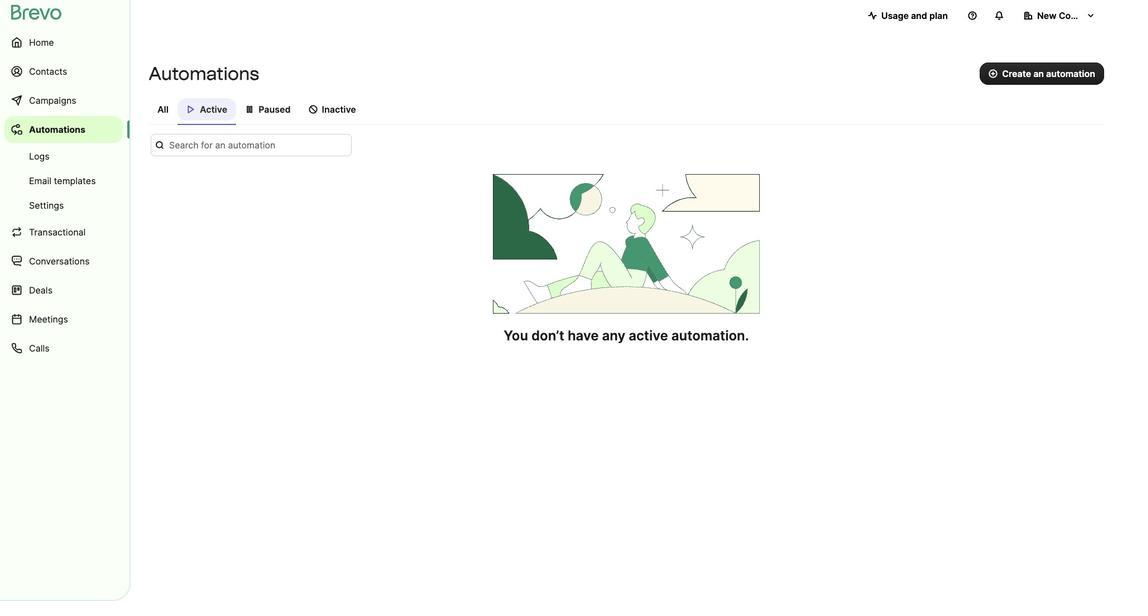 Task type: locate. For each thing, give the bounding box(es) containing it.
you don't have any active automation. tab panel
[[148, 134, 1104, 345]]

automations inside "link"
[[29, 124, 85, 135]]

deals
[[29, 285, 52, 296]]

dxrbf image left the paused
[[245, 105, 254, 114]]

calls link
[[4, 335, 123, 362]]

usage and plan button
[[859, 4, 957, 27]]

contacts link
[[4, 58, 123, 85]]

0 horizontal spatial dxrbf image
[[186, 105, 195, 114]]

templates
[[54, 175, 96, 186]]

email templates link
[[4, 170, 123, 192]]

automations up logs link
[[29, 124, 85, 135]]

dxrbf image inside paused link
[[245, 105, 254, 114]]

dxrbf image
[[308, 105, 317, 114]]

active
[[629, 328, 668, 344]]

any
[[602, 328, 625, 344]]

1 vertical spatial automations
[[29, 124, 85, 135]]

automations
[[148, 63, 259, 84], [29, 124, 85, 135]]

1 horizontal spatial automations
[[148, 63, 259, 84]]

automation
[[1046, 68, 1095, 79]]

usage and plan
[[881, 10, 948, 21]]

calls
[[29, 343, 49, 354]]

tab list
[[148, 98, 1104, 125]]

paused link
[[236, 98, 300, 124]]

inactive
[[322, 104, 356, 115]]

an
[[1033, 68, 1044, 79]]

and
[[911, 10, 927, 21]]

dxrbf image inside the active link
[[186, 105, 195, 114]]

conversations
[[29, 256, 90, 267]]

logs link
[[4, 145, 123, 167]]

deals link
[[4, 277, 123, 304]]

conversations link
[[4, 248, 123, 275]]

settings link
[[4, 194, 123, 217]]

new
[[1037, 10, 1057, 21]]

transactional link
[[4, 219, 123, 246]]

dxrbf image
[[186, 105, 195, 114], [245, 105, 254, 114]]

create an automation
[[1002, 68, 1095, 79]]

2 dxrbf image from the left
[[245, 105, 254, 114]]

1 dxrbf image from the left
[[186, 105, 195, 114]]

campaigns
[[29, 95, 76, 106]]

0 horizontal spatial automations
[[29, 124, 85, 135]]

1 horizontal spatial dxrbf image
[[245, 105, 254, 114]]

dxrbf image for active
[[186, 105, 195, 114]]

dxrbf image left active
[[186, 105, 195, 114]]

active
[[200, 104, 227, 115]]

automations up active
[[148, 63, 259, 84]]



Task type: describe. For each thing, give the bounding box(es) containing it.
new company button
[[1015, 4, 1104, 27]]

transactional
[[29, 227, 86, 238]]

email templates
[[29, 175, 96, 186]]

usage
[[881, 10, 909, 21]]

have
[[568, 328, 599, 344]]

settings
[[29, 200, 64, 211]]

automation.
[[671, 328, 749, 344]]

you
[[504, 328, 528, 344]]

automations link
[[4, 116, 123, 143]]

active link
[[177, 98, 236, 125]]

meetings link
[[4, 306, 123, 333]]

home
[[29, 37, 54, 48]]

don't
[[531, 328, 564, 344]]

contacts
[[29, 66, 67, 77]]

all
[[157, 104, 169, 115]]

new company
[[1037, 10, 1100, 21]]

0 vertical spatial automations
[[148, 63, 259, 84]]

paused
[[259, 104, 291, 115]]

tab list containing all
[[148, 98, 1104, 125]]

workflow-list-search-input search field
[[151, 134, 352, 156]]

meetings
[[29, 314, 68, 325]]

all link
[[148, 98, 177, 124]]

create an automation button
[[980, 63, 1104, 85]]

logs
[[29, 151, 49, 162]]

you don't have any active automation.
[[504, 328, 749, 344]]

campaigns link
[[4, 87, 123, 114]]

company
[[1059, 10, 1100, 21]]

email
[[29, 175, 51, 186]]

home link
[[4, 29, 123, 56]]

create
[[1002, 68, 1031, 79]]

plan
[[929, 10, 948, 21]]

inactive link
[[300, 98, 365, 124]]

dxrbf image for paused
[[245, 105, 254, 114]]



Task type: vqa. For each thing, say whether or not it's contained in the screenshot.
Planned
no



